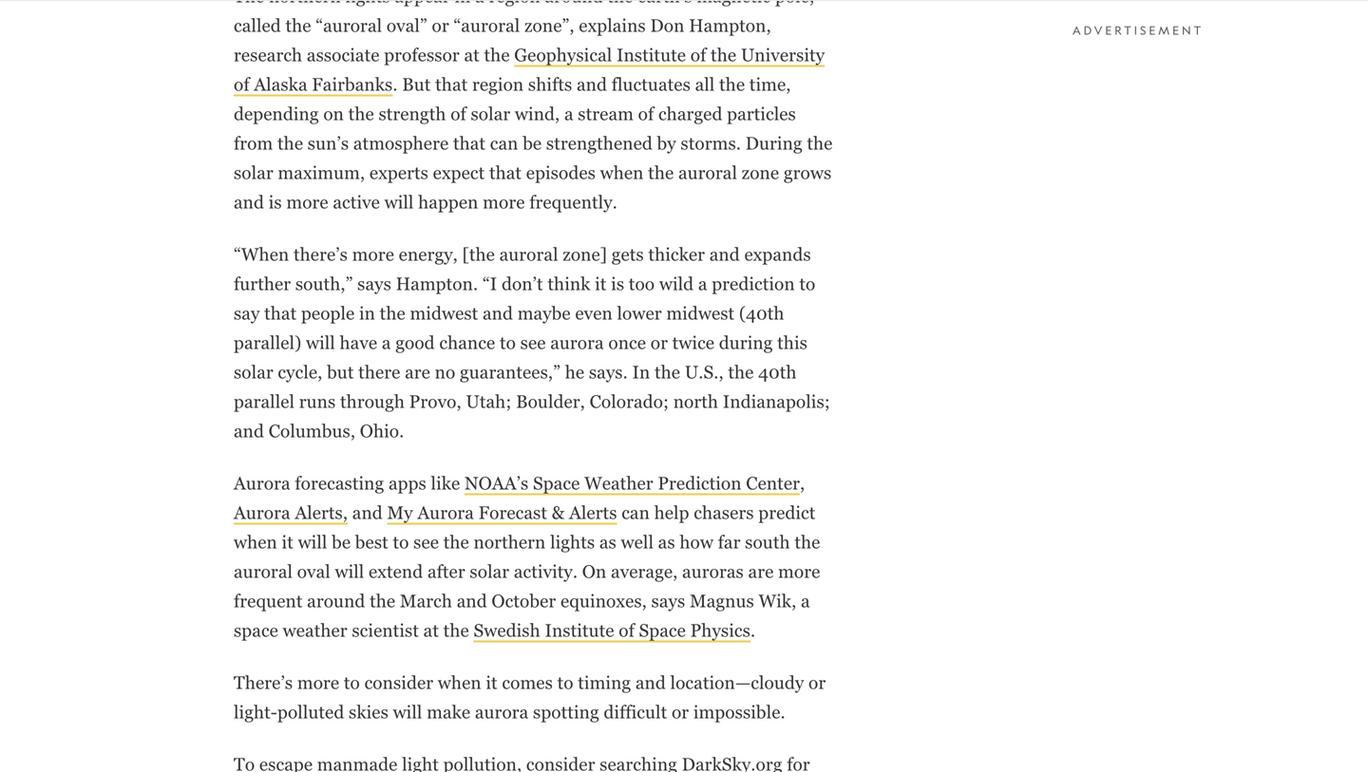 Task type: describe. For each thing, give the bounding box(es) containing it.
1 vertical spatial .
[[750, 620, 755, 641]]

&
[[552, 503, 565, 523]]

and down "i
[[483, 303, 513, 323]]

that inside the "when there's more energy, [the auroral zone] gets thicker and expands further south," says hampton. "i don't think it is too wild a prediction to say that people in the midwest and maybe even lower midwest (40th parallel) will have a good chance to see aurora once or twice during this solar cycle, but there are no guarantees," he says. in the u.s., the 40th parallel runs through provo, utah; boulder, colorado; north indianapolis; and columbus, ohio.
[[264, 303, 297, 323]]

gets
[[612, 244, 644, 265]]

aurora up aurora alerts, link
[[234, 473, 290, 494]]

auroral inside can help chasers predict when it will be best to see the northern lights as well as how far south the auroral oval will extend after solar activity. on average, auroras are more frequent around the march and october equinoxes, says magnus wik, a space weather scientist at the
[[234, 561, 293, 582]]

lights inside the northern lights appear in a region around the earth's magnetic pole, called the "auroral oval" or "auroral zone", explains don hampton, research associate professor at the
[[345, 0, 390, 6]]

alerts,
[[295, 503, 348, 523]]

solar inside can help chasers predict when it will be best to see the northern lights as well as how far south the auroral oval will extend after solar activity. on average, auroras are more frequent around the march and october equinoxes, says magnus wik, a space weather scientist at the
[[470, 561, 509, 582]]

research
[[234, 45, 302, 65]]

have
[[340, 332, 377, 353]]

1 "auroral from the left
[[316, 15, 382, 36]]

there's
[[234, 673, 293, 693]]

frequent
[[234, 591, 303, 611]]

can help chasers predict when it will be best to see the northern lights as well as how far south the auroral oval will extend after solar activity. on average, auroras are more frequent around the march and october equinoxes, says magnus wik, a space weather scientist at the
[[234, 503, 820, 641]]

appear
[[395, 0, 450, 6]]

will inside the "when there's more energy, [the auroral zone] gets thicker and expands further south," says hampton. "i don't think it is too wild a prediction to say that people in the midwest and maybe even lower midwest (40th parallel) will have a good chance to see aurora once or twice during this solar cycle, but there are no guarantees," he says. in the u.s., the 40th parallel runs through provo, utah; boulder, colorado; north indianapolis; and columbus, ohio.
[[306, 332, 335, 353]]

good
[[395, 332, 435, 353]]

will right oval
[[335, 561, 364, 582]]

aurora inside there's more to consider when it comes to timing and location—cloudy or light-polluted skies will make aurora spotting difficult or impossible.
[[475, 702, 529, 723]]

timing
[[578, 673, 631, 693]]

alaska
[[254, 74, 307, 94]]

lower
[[617, 303, 662, 323]]

make
[[427, 702, 470, 723]]

indianapolis;
[[723, 391, 830, 412]]

march
[[400, 591, 452, 611]]

magnus
[[690, 591, 754, 611]]

when for can
[[234, 532, 277, 552]]

can inside can help chasers predict when it will be best to see the northern lights as well as how far south the auroral oval will extend after solar activity. on average, auroras are more frequent around the march and october equinoxes, says magnus wik, a space weather scientist at the
[[622, 503, 650, 523]]

like
[[431, 473, 460, 494]]

and up stream
[[577, 74, 607, 94]]

well
[[621, 532, 654, 552]]

when for there's
[[438, 673, 481, 693]]

too
[[629, 274, 655, 294]]

2 midwest from the left
[[666, 303, 735, 323]]

zone
[[742, 162, 779, 183]]

auroral inside . but that region shifts and fluctuates all the time, depending on the strength of solar wind, a stream of charged particles from the sun's atmosphere that can be strengthened by storms. during the solar maximum, experts expect that episodes when the auroral zone grows and is more active will happen more frequently.
[[678, 162, 737, 183]]

geophysical
[[514, 45, 612, 65]]

northern inside the northern lights appear in a region around the earth's magnetic pole, called the "auroral oval" or "auroral zone", explains don hampton, research associate professor at the
[[269, 0, 341, 6]]

during
[[719, 332, 773, 353]]

prediction
[[712, 274, 795, 294]]

or inside the northern lights appear in a region around the earth's magnetic pole, called the "auroral oval" or "auroral zone", explains don hampton, research associate professor at the
[[432, 15, 449, 36]]

spotting
[[533, 702, 599, 723]]

people
[[301, 303, 355, 323]]

noaa's space weather prediction center link
[[465, 473, 800, 495]]

light-
[[234, 702, 277, 723]]

there
[[358, 362, 400, 382]]

hampton,
[[689, 15, 771, 36]]

a right the have
[[382, 332, 391, 353]]

"i
[[482, 274, 497, 294]]

cycle,
[[278, 362, 322, 382]]

in inside the northern lights appear in a region around the earth's magnetic pole, called the "auroral oval" or "auroral zone", explains don hampton, research associate professor at the
[[455, 0, 471, 6]]

more down the maximum,
[[286, 192, 328, 212]]

1 as from the left
[[599, 532, 616, 552]]

to up spotting
[[557, 673, 573, 693]]

maybe
[[517, 303, 571, 323]]

aurora forecasting apps like noaa's space weather prediction center , aurora alerts, and my aurora forecast & alerts
[[234, 473, 805, 523]]

lights inside can help chasers predict when it will be best to see the northern lights as well as how far south the auroral oval will extend after solar activity. on average, auroras are more frequent around the march and october equinoxes, says magnus wik, a space weather scientist at the
[[550, 532, 595, 552]]

more inside the "when there's more energy, [the auroral zone] gets thicker and expands further south," says hampton. "i don't think it is too wild a prediction to say that people in the midwest and maybe even lower midwest (40th parallel) will have a good chance to see aurora once or twice during this solar cycle, but there are no guarantees," he says. in the u.s., the 40th parallel runs through provo, utah; boulder, colorado; north indianapolis; and columbus, ohio.
[[352, 244, 394, 265]]

when inside . but that region shifts and fluctuates all the time, depending on the strength of solar wind, a stream of charged particles from the sun's atmosphere that can be strengthened by storms. during the solar maximum, experts expect that episodes when the auroral zone grows and is more active will happen more frequently.
[[600, 162, 644, 183]]

in inside the "when there's more energy, [the auroral zone] gets thicker and expands further south," says hampton. "i don't think it is too wild a prediction to say that people in the midwest and maybe even lower midwest (40th parallel) will have a good chance to see aurora once or twice during this solar cycle, but there are no guarantees," he says. in the u.s., the 40th parallel runs through provo, utah; boulder, colorado; north indianapolis; and columbus, ohio.
[[359, 303, 375, 323]]

more inside can help chasers predict when it will be best to see the northern lights as well as how far south the auroral oval will extend after solar activity. on average, auroras are more frequent around the march and october equinoxes, says magnus wik, a space weather scientist at the
[[778, 561, 820, 582]]

oval
[[297, 561, 330, 582]]

or right difficult
[[672, 702, 689, 723]]

or right the location—cloudy
[[808, 673, 826, 693]]

twice
[[672, 332, 715, 353]]

grows
[[784, 162, 832, 183]]

and inside aurora forecasting apps like noaa's space weather prediction center , aurora alerts, and my aurora forecast & alerts
[[352, 503, 383, 523]]

help
[[654, 503, 689, 523]]

october
[[492, 591, 556, 611]]

extend
[[369, 561, 423, 582]]

university
[[741, 45, 825, 65]]

consider
[[364, 673, 433, 693]]

by
[[657, 133, 676, 153]]

says inside the "when there's more energy, [the auroral zone] gets thicker and expands further south," says hampton. "i don't think it is too wild a prediction to say that people in the midwest and maybe even lower midwest (40th parallel) will have a good chance to see aurora once or twice during this solar cycle, but there are no guarantees," he says. in the u.s., the 40th parallel runs through provo, utah; boulder, colorado; north indianapolis; and columbus, ohio.
[[357, 274, 391, 294]]

1 midwest from the left
[[410, 303, 478, 323]]

think
[[548, 274, 590, 294]]

skies
[[349, 702, 388, 723]]

(40th
[[739, 303, 784, 323]]

even
[[575, 303, 613, 323]]

will up oval
[[298, 532, 327, 552]]

sun's
[[308, 133, 349, 153]]

scientist
[[352, 620, 419, 641]]

is inside . but that region shifts and fluctuates all the time, depending on the strength of solar wind, a stream of charged particles from the sun's atmosphere that can be strengthened by storms. during the solar maximum, experts expect that episodes when the auroral zone grows and is more active will happen more frequently.
[[269, 192, 282, 212]]

a inside can help chasers predict when it will be best to see the northern lights as well as how far south the auroral oval will extend after solar activity. on average, auroras are more frequent around the march and october equinoxes, says magnus wik, a space weather scientist at the
[[801, 591, 810, 611]]

and up prediction
[[709, 244, 740, 265]]

far
[[718, 532, 741, 552]]

physics
[[690, 620, 750, 641]]

is inside the "when there's more energy, [the auroral zone] gets thicker and expands further south," says hampton. "i don't think it is too wild a prediction to say that people in the midwest and maybe even lower midwest (40th parallel) will have a good chance to see aurora once or twice during this solar cycle, but there are no guarantees," he says. in the u.s., the 40th parallel runs through provo, utah; boulder, colorado; north indianapolis; and columbus, ohio.
[[611, 274, 624, 294]]

of left alaska
[[234, 74, 250, 94]]

zone]
[[563, 244, 607, 265]]

that right expect
[[489, 162, 522, 183]]

that right but
[[435, 74, 468, 94]]

auroras
[[682, 561, 744, 582]]

2 "auroral from the left
[[454, 15, 520, 36]]

zone",
[[524, 15, 574, 36]]

on
[[323, 103, 344, 124]]

boulder,
[[516, 391, 585, 412]]

region inside . but that region shifts and fluctuates all the time, depending on the strength of solar wind, a stream of charged particles from the sun's atmosphere that can be strengthened by storms. during the solar maximum, experts expect that episodes when the auroral zone grows and is more active will happen more frequently.
[[472, 74, 524, 94]]

are inside can help chasers predict when it will be best to see the northern lights as well as how far south the auroral oval will extend after solar activity. on average, auroras are more frequent around the march and october equinoxes, says magnus wik, a space weather scientist at the
[[748, 561, 774, 582]]

,
[[800, 473, 805, 494]]

oval"
[[387, 15, 427, 36]]

u.s.,
[[685, 362, 724, 382]]

colorado;
[[590, 391, 669, 412]]

are inside the "when there's more energy, [the auroral zone] gets thicker and expands further south," says hampton. "i don't think it is too wild a prediction to say that people in the midwest and maybe even lower midwest (40th parallel) will have a good chance to see aurora once or twice during this solar cycle, but there are no guarantees," he says. in the u.s., the 40th parallel runs through provo, utah; boulder, colorado; north indianapolis; and columbus, ohio.
[[405, 362, 430, 382]]

[the
[[462, 244, 495, 265]]

it for there's
[[486, 673, 498, 693]]

wind,
[[515, 103, 560, 124]]

around inside the northern lights appear in a region around the earth's magnetic pole, called the "auroral oval" or "auroral zone", explains don hampton, research associate professor at the
[[545, 0, 603, 6]]

a inside . but that region shifts and fluctuates all the time, depending on the strength of solar wind, a stream of charged particles from the sun's atmosphere that can be strengthened by storms. during the solar maximum, experts expect that episodes when the auroral zone grows and is more active will happen more frequently.
[[564, 103, 573, 124]]

parallel)
[[234, 332, 301, 353]]

region inside the northern lights appear in a region around the earth's magnetic pole, called the "auroral oval" or "auroral zone", explains don hampton, research associate professor at the
[[489, 0, 540, 6]]

energy,
[[399, 244, 458, 265]]

solar down from
[[234, 162, 273, 183]]

a inside the northern lights appear in a region around the earth's magnetic pole, called the "auroral oval" or "auroral zone", explains don hampton, research associate professor at the
[[475, 0, 484, 6]]

space inside aurora forecasting apps like noaa's space weather prediction center , aurora alerts, and my aurora forecast & alerts
[[533, 473, 580, 494]]

active
[[333, 192, 380, 212]]

institute for geophysical
[[617, 45, 686, 65]]

more down expect
[[483, 192, 525, 212]]

difficult
[[604, 702, 667, 723]]

aurora inside the "when there's more energy, [the auroral zone] gets thicker and expands further south," says hampton. "i don't think it is too wild a prediction to say that people in the midwest and maybe even lower midwest (40th parallel) will have a good chance to see aurora once or twice during this solar cycle, but there are no guarantees," he says. in the u.s., the 40th parallel runs through provo, utah; boulder, colorado; north indianapolis; and columbus, ohio.
[[550, 332, 604, 353]]

strengthened
[[546, 133, 653, 153]]

at inside the northern lights appear in a region around the earth's magnetic pole, called the "auroral oval" or "auroral zone", explains don hampton, research associate professor at the
[[464, 45, 480, 65]]

parallel
[[234, 391, 295, 412]]

forecast
[[479, 503, 547, 523]]



Task type: vqa. For each thing, say whether or not it's contained in the screenshot.
rightmost "and"
no



Task type: locate. For each thing, give the bounding box(es) containing it.
aurora
[[550, 332, 604, 353], [475, 702, 529, 723]]

at down march
[[423, 620, 439, 641]]

midwest up the twice
[[666, 303, 735, 323]]

wild
[[659, 274, 694, 294]]

northern down my aurora forecast & alerts link
[[474, 532, 546, 552]]

will down experts
[[384, 192, 414, 212]]

when down aurora alerts, link
[[234, 532, 277, 552]]

shifts
[[528, 74, 572, 94]]

1 horizontal spatial when
[[438, 673, 481, 693]]

it inside the "when there's more energy, [the auroral zone] gets thicker and expands further south," says hampton. "i don't think it is too wild a prediction to say that people in the midwest and maybe even lower midwest (40th parallel) will have a good chance to see aurora once or twice during this solar cycle, but there are no guarantees," he says. in the u.s., the 40th parallel runs through provo, utah; boulder, colorado; north indianapolis; and columbus, ohio.
[[595, 274, 607, 294]]

will down people
[[306, 332, 335, 353]]

northern up called
[[269, 0, 341, 6]]

that up expect
[[453, 133, 486, 153]]

1 horizontal spatial says
[[651, 591, 685, 611]]

0 vertical spatial in
[[455, 0, 471, 6]]

magnetic
[[697, 0, 771, 6]]

institute up fluctuates
[[617, 45, 686, 65]]

when up make
[[438, 673, 481, 693]]

after
[[427, 561, 465, 582]]

1 vertical spatial when
[[234, 532, 277, 552]]

runs
[[299, 391, 336, 412]]

solar up the parallel
[[234, 362, 273, 382]]

0 vertical spatial see
[[520, 332, 546, 353]]

. inside . but that region shifts and fluctuates all the time, depending on the strength of solar wind, a stream of charged particles from the sun's atmosphere that can be strengthened by storms. during the solar maximum, experts expect that episodes when the auroral zone grows and is more active will happen more frequently.
[[393, 74, 398, 94]]

aurora down like
[[417, 503, 474, 523]]

auroral inside the "when there's more energy, [the auroral zone] gets thicker and expands further south," says hampton. "i don't think it is too wild a prediction to say that people in the midwest and maybe even lower midwest (40th parallel) will have a good chance to see aurora once or twice during this solar cycle, but there are no guarantees," he says. in the u.s., the 40th parallel runs through provo, utah; boulder, colorado; north indianapolis; and columbus, ohio.
[[499, 244, 558, 265]]

0 horizontal spatial auroral
[[234, 561, 293, 582]]

be down the wind,
[[523, 133, 542, 153]]

and inside can help chasers predict when it will be best to see the northern lights as well as how far south the auroral oval will extend after solar activity. on average, auroras are more frequent around the march and october equinoxes, says magnus wik, a space weather scientist at the
[[457, 591, 487, 611]]

1 vertical spatial space
[[639, 620, 686, 641]]

and up best
[[352, 503, 383, 523]]

provo,
[[409, 391, 461, 412]]

alerts
[[569, 503, 617, 523]]

and down after
[[457, 591, 487, 611]]

1 horizontal spatial northern
[[474, 532, 546, 552]]

a right wik,
[[801, 591, 810, 611]]

0 horizontal spatial institute
[[545, 620, 614, 641]]

1 horizontal spatial "auroral
[[454, 15, 520, 36]]

0 horizontal spatial space
[[533, 473, 580, 494]]

to right best
[[393, 532, 409, 552]]

are down south
[[748, 561, 774, 582]]

1 horizontal spatial it
[[486, 673, 498, 693]]

on
[[582, 561, 606, 582]]

auroral up don't
[[499, 244, 558, 265]]

1 horizontal spatial lights
[[550, 532, 595, 552]]

my aurora forecast & alerts link
[[387, 503, 617, 525]]

activity.
[[514, 561, 578, 582]]

how
[[680, 532, 713, 552]]

impossible.
[[693, 702, 785, 723]]

be left best
[[332, 532, 351, 552]]

to up skies
[[344, 673, 360, 693]]

says down average, on the bottom of the page
[[651, 591, 685, 611]]

0 vertical spatial auroral
[[678, 162, 737, 183]]

be inside can help chasers predict when it will be best to see the northern lights as well as how far south the auroral oval will extend after solar activity. on average, auroras are more frequent around the march and october equinoxes, says magnus wik, a space weather scientist at the
[[332, 532, 351, 552]]

expands
[[744, 244, 811, 265]]

but
[[327, 362, 354, 382]]

2 horizontal spatial it
[[595, 274, 607, 294]]

1 vertical spatial is
[[611, 274, 624, 294]]

2 as from the left
[[658, 532, 675, 552]]

can down noaa's space weather prediction center link
[[622, 503, 650, 523]]

1 vertical spatial lights
[[550, 532, 595, 552]]

0 horizontal spatial aurora
[[475, 702, 529, 723]]

will inside there's more to consider when it comes to timing and location—cloudy or light-polluted skies will make aurora spotting difficult or impossible.
[[393, 702, 422, 723]]

0 vertical spatial .
[[393, 74, 398, 94]]

more inside there's more to consider when it comes to timing and location—cloudy or light-polluted skies will make aurora spotting difficult or impossible.
[[297, 673, 339, 693]]

geophysical institute of the university of alaska fairbanks
[[234, 45, 825, 94]]

be
[[523, 133, 542, 153], [332, 532, 351, 552]]

1 vertical spatial northern
[[474, 532, 546, 552]]

a right appear
[[475, 0, 484, 6]]

0 horizontal spatial as
[[599, 532, 616, 552]]

associate
[[307, 45, 380, 65]]

during
[[745, 133, 802, 153]]

strength
[[379, 103, 446, 124]]

around
[[545, 0, 603, 6], [307, 591, 365, 611]]

it for can
[[282, 532, 293, 552]]

institute for swedish
[[545, 620, 614, 641]]

aurora
[[234, 473, 290, 494], [234, 503, 290, 523], [417, 503, 474, 523]]

and
[[577, 74, 607, 94], [234, 192, 264, 212], [709, 244, 740, 265], [483, 303, 513, 323], [234, 421, 264, 441], [352, 503, 383, 523], [457, 591, 487, 611], [635, 673, 666, 693]]

region up zone",
[[489, 0, 540, 6]]

0 horizontal spatial lights
[[345, 0, 390, 6]]

solar inside the "when there's more energy, [the auroral zone] gets thicker and expands further south," says hampton. "i don't think it is too wild a prediction to say that people in the midwest and maybe even lower midwest (40th parallel) will have a good chance to see aurora once or twice during this solar cycle, but there are no guarantees," he says. in the u.s., the 40th parallel runs through provo, utah; boulder, colorado; north indianapolis; and columbus, ohio.
[[234, 362, 273, 382]]

it
[[595, 274, 607, 294], [282, 532, 293, 552], [486, 673, 498, 693]]

of down fluctuates
[[638, 103, 654, 124]]

midwest
[[410, 303, 478, 323], [666, 303, 735, 323]]

0 vertical spatial are
[[405, 362, 430, 382]]

0 vertical spatial space
[[533, 473, 580, 494]]

0 vertical spatial can
[[490, 133, 518, 153]]

will inside . but that region shifts and fluctuates all the time, depending on the strength of solar wind, a stream of charged particles from the sun's atmosphere that can be strengthened by storms. during the solar maximum, experts expect that episodes when the auroral zone grows and is more active will happen more frequently.
[[384, 192, 414, 212]]

1 horizontal spatial midwest
[[666, 303, 735, 323]]

chasers
[[694, 503, 754, 523]]

says
[[357, 274, 391, 294], [651, 591, 685, 611]]

in up the have
[[359, 303, 375, 323]]

lights up the 'oval"'
[[345, 0, 390, 6]]

space
[[533, 473, 580, 494], [639, 620, 686, 641]]

region
[[489, 0, 540, 6], [472, 74, 524, 94]]

of down "equinoxes,"
[[619, 620, 634, 641]]

around up zone",
[[545, 0, 603, 6]]

lights down &
[[550, 532, 595, 552]]

guarantees,"
[[460, 362, 561, 382]]

1 horizontal spatial is
[[611, 274, 624, 294]]

0 horizontal spatial in
[[359, 303, 375, 323]]

see inside the "when there's more energy, [the auroral zone] gets thicker and expands further south," says hampton. "i don't think it is too wild a prediction to say that people in the midwest and maybe even lower midwest (40th parallel) will have a good chance to see aurora once or twice during this solar cycle, but there are no guarantees," he says. in the u.s., the 40th parallel runs through provo, utah; boulder, colorado; north indianapolis; and columbus, ohio.
[[520, 332, 546, 353]]

institute down "equinoxes,"
[[545, 620, 614, 641]]

1 vertical spatial in
[[359, 303, 375, 323]]

center
[[746, 473, 800, 494]]

see up after
[[413, 532, 439, 552]]

1 horizontal spatial .
[[750, 620, 755, 641]]

0 vertical spatial institute
[[617, 45, 686, 65]]

1 vertical spatial around
[[307, 591, 365, 611]]

0 vertical spatial be
[[523, 133, 542, 153]]

time,
[[749, 74, 791, 94]]

at inside can help chasers predict when it will be best to see the northern lights as well as how far south the auroral oval will extend after solar activity. on average, auroras are more frequent around the march and october equinoxes, says magnus wik, a space weather scientist at the
[[423, 620, 439, 641]]

1 horizontal spatial space
[[639, 620, 686, 641]]

there's
[[294, 244, 348, 265]]

he
[[565, 362, 584, 382]]

1 horizontal spatial in
[[455, 0, 471, 6]]

region up the wind,
[[472, 74, 524, 94]]

around up weather
[[307, 591, 365, 611]]

in right appear
[[455, 0, 471, 6]]

weather
[[584, 473, 653, 494]]

1 vertical spatial says
[[651, 591, 685, 611]]

fluctuates
[[612, 74, 691, 94]]

particles
[[727, 103, 796, 124]]

say
[[234, 303, 260, 323]]

around inside can help chasers predict when it will be best to see the northern lights as well as how far south the auroral oval will extend after solar activity. on average, auroras are more frequent around the march and october equinoxes, says magnus wik, a space weather scientist at the
[[307, 591, 365, 611]]

0 horizontal spatial around
[[307, 591, 365, 611]]

of up all
[[690, 45, 706, 65]]

can down the wind,
[[490, 133, 518, 153]]

says inside can help chasers predict when it will be best to see the northern lights as well as how far south the auroral oval will extend after solar activity. on average, auroras are more frequent around the march and october equinoxes, says magnus wik, a space weather scientist at the
[[651, 591, 685, 611]]

lights
[[345, 0, 390, 6], [550, 532, 595, 552]]

2 vertical spatial auroral
[[234, 561, 293, 582]]

0 horizontal spatial says
[[357, 274, 391, 294]]

further
[[234, 274, 291, 294]]

chance
[[439, 332, 495, 353]]

all
[[695, 74, 715, 94]]

it inside can help chasers predict when it will be best to see the northern lights as well as how far south the auroral oval will extend after solar activity. on average, auroras are more frequent around the march and october equinoxes, says magnus wik, a space weather scientist at the
[[282, 532, 293, 552]]

0 vertical spatial says
[[357, 274, 391, 294]]

says right south,"
[[357, 274, 391, 294]]

0 horizontal spatial see
[[413, 532, 439, 552]]

to
[[799, 274, 816, 294], [500, 332, 516, 353], [393, 532, 409, 552], [344, 673, 360, 693], [557, 673, 573, 693]]

or inside the "when there's more energy, [the auroral zone] gets thicker and expands further south," says hampton. "i don't think it is too wild a prediction to say that people in the midwest and maybe even lower midwest (40th parallel) will have a good chance to see aurora once or twice during this solar cycle, but there are no guarantees," he says. in the u.s., the 40th parallel runs through provo, utah; boulder, colorado; north indianapolis; and columbus, ohio.
[[651, 332, 668, 353]]

0 horizontal spatial are
[[405, 362, 430, 382]]

the inside geophysical institute of the university of alaska fairbanks
[[711, 45, 736, 65]]

it down aurora alerts, link
[[282, 532, 293, 552]]

aurora up he
[[550, 332, 604, 353]]

. down magnus
[[750, 620, 755, 641]]

0 vertical spatial region
[[489, 0, 540, 6]]

it left comes on the left bottom of the page
[[486, 673, 498, 693]]

more up polluted
[[297, 673, 339, 693]]

0 horizontal spatial when
[[234, 532, 277, 552]]

advertisement region
[[996, 48, 1281, 618]]

1 horizontal spatial at
[[464, 45, 480, 65]]

as right "well"
[[658, 532, 675, 552]]

northern inside can help chasers predict when it will be best to see the northern lights as well as how far south the auroral oval will extend after solar activity. on average, auroras are more frequent around the march and october equinoxes, says magnus wik, a space weather scientist at the
[[474, 532, 546, 552]]

2 vertical spatial when
[[438, 673, 481, 693]]

0 horizontal spatial can
[[490, 133, 518, 153]]

0 horizontal spatial "auroral
[[316, 15, 382, 36]]

more right the "there's"
[[352, 244, 394, 265]]

0 horizontal spatial at
[[423, 620, 439, 641]]

"auroral up associate
[[316, 15, 382, 36]]

"auroral up geophysical institute of the university of alaska fairbanks
[[454, 15, 520, 36]]

space
[[234, 620, 278, 641]]

midwest down hampton.
[[410, 303, 478, 323]]

to down expands
[[799, 274, 816, 294]]

0 vertical spatial lights
[[345, 0, 390, 6]]

1 horizontal spatial institute
[[617, 45, 686, 65]]

or right once
[[651, 332, 668, 353]]

is up the "when
[[269, 192, 282, 212]]

comes
[[502, 673, 553, 693]]

aurora down comes on the left bottom of the page
[[475, 702, 529, 723]]

frequently.
[[529, 192, 617, 212]]

once
[[608, 332, 646, 353]]

when down strengthened
[[600, 162, 644, 183]]

0 vertical spatial when
[[600, 162, 644, 183]]

that up the parallel)
[[264, 303, 297, 323]]

1 vertical spatial it
[[282, 532, 293, 552]]

can inside . but that region shifts and fluctuates all the time, depending on the strength of solar wind, a stream of charged particles from the sun's atmosphere that can be strengthened by storms. during the solar maximum, experts expect that episodes when the auroral zone grows and is more active will happen more frequently.
[[490, 133, 518, 153]]

space up &
[[533, 473, 580, 494]]

or down appear
[[432, 15, 449, 36]]

1 vertical spatial aurora
[[475, 702, 529, 723]]

1 vertical spatial institute
[[545, 620, 614, 641]]

more up wik,
[[778, 561, 820, 582]]

of right strength
[[451, 103, 466, 124]]

predict
[[758, 503, 816, 523]]

1 horizontal spatial as
[[658, 532, 675, 552]]

solar right after
[[470, 561, 509, 582]]

institute inside geophysical institute of the university of alaska fairbanks
[[617, 45, 686, 65]]

polluted
[[277, 702, 344, 723]]

a right wild at the top of the page
[[698, 274, 707, 294]]

see inside can help chasers predict when it will be best to see the northern lights as well as how far south the auroral oval will extend after solar activity. on average, auroras are more frequent around the march and october equinoxes, says magnus wik, a space weather scientist at the
[[413, 532, 439, 552]]

. left but
[[393, 74, 398, 94]]

no
[[435, 362, 455, 382]]

aurora left alerts,
[[234, 503, 290, 523]]

from
[[234, 133, 273, 153]]

1 horizontal spatial around
[[545, 0, 603, 6]]

and up the "when
[[234, 192, 264, 212]]

hampton.
[[396, 274, 478, 294]]

1 horizontal spatial can
[[622, 503, 650, 523]]

south
[[745, 532, 790, 552]]

thicker
[[648, 244, 705, 265]]

. but that region shifts and fluctuates all the time, depending on the strength of solar wind, a stream of charged particles from the sun's atmosphere that can be strengthened by storms. during the solar maximum, experts expect that episodes when the auroral zone grows and is more active will happen more frequently.
[[234, 74, 833, 212]]

north
[[673, 391, 718, 412]]

1 horizontal spatial see
[[520, 332, 546, 353]]

but
[[402, 74, 431, 94]]

in
[[632, 362, 650, 382]]

0 horizontal spatial is
[[269, 192, 282, 212]]

to up guarantees,"
[[500, 332, 516, 353]]

maximum,
[[278, 162, 365, 183]]

1 vertical spatial are
[[748, 561, 774, 582]]

it up even
[[595, 274, 607, 294]]

1 vertical spatial see
[[413, 532, 439, 552]]

noaa's
[[465, 473, 529, 494]]

south,"
[[295, 274, 353, 294]]

swedish institute of space physics link
[[474, 620, 750, 643]]

solar left the wind,
[[471, 103, 510, 124]]

1 horizontal spatial are
[[748, 561, 774, 582]]

the
[[607, 0, 633, 6], [285, 15, 311, 36], [484, 45, 510, 65], [711, 45, 736, 65], [719, 74, 745, 94], [348, 103, 374, 124], [277, 133, 303, 153], [807, 133, 833, 153], [648, 162, 674, 183], [380, 303, 405, 323], [655, 362, 680, 382], [728, 362, 754, 382], [443, 532, 469, 552], [795, 532, 820, 552], [370, 591, 395, 611], [443, 620, 469, 641]]

0 vertical spatial is
[[269, 192, 282, 212]]

can
[[490, 133, 518, 153], [622, 503, 650, 523]]

0 vertical spatial aurora
[[550, 332, 604, 353]]

at
[[464, 45, 480, 65], [423, 620, 439, 641]]

it inside there's more to consider when it comes to timing and location—cloudy or light-polluted skies will make aurora spotting difficult or impossible.
[[486, 673, 498, 693]]

depending
[[234, 103, 319, 124]]

don't
[[502, 274, 543, 294]]

apps
[[389, 473, 426, 494]]

and down the parallel
[[234, 421, 264, 441]]

when inside there's more to consider when it comes to timing and location—cloudy or light-polluted skies will make aurora spotting difficult or impossible.
[[438, 673, 481, 693]]

auroral down storms.
[[678, 162, 737, 183]]

auroral up frequent
[[234, 561, 293, 582]]

0 vertical spatial around
[[545, 0, 603, 6]]

and up difficult
[[635, 673, 666, 693]]

0 vertical spatial at
[[464, 45, 480, 65]]

0 horizontal spatial northern
[[269, 0, 341, 6]]

1 vertical spatial auroral
[[499, 244, 558, 265]]

1 vertical spatial region
[[472, 74, 524, 94]]

1 vertical spatial at
[[423, 620, 439, 641]]

the northern lights appear in a region around the earth's magnetic pole, called the "auroral oval" or "auroral zone", explains don hampton, research associate professor at the
[[234, 0, 814, 65]]

1 vertical spatial be
[[332, 532, 351, 552]]

charged
[[658, 103, 722, 124]]

when inside can help chasers predict when it will be best to see the northern lights as well as how far south the auroral oval will extend after solar activity. on average, auroras are more frequent around the march and october equinoxes, says magnus wik, a space weather scientist at the
[[234, 532, 277, 552]]

0 horizontal spatial be
[[332, 532, 351, 552]]

0 vertical spatial it
[[595, 274, 607, 294]]

and inside there's more to consider when it comes to timing and location—cloudy or light-polluted skies will make aurora spotting difficult or impossible.
[[635, 673, 666, 693]]

0 horizontal spatial .
[[393, 74, 398, 94]]

1 horizontal spatial auroral
[[499, 244, 558, 265]]

swedish
[[474, 620, 540, 641]]

0 vertical spatial northern
[[269, 0, 341, 6]]

2 horizontal spatial when
[[600, 162, 644, 183]]

is left "too"
[[611, 274, 624, 294]]

1 vertical spatial can
[[622, 503, 650, 523]]

0 horizontal spatial it
[[282, 532, 293, 552]]

to inside can help chasers predict when it will be best to see the northern lights as well as how far south the auroral oval will extend after solar activity. on average, auroras are more frequent around the march and october equinoxes, says magnus wik, a space weather scientist at the
[[393, 532, 409, 552]]

professor
[[384, 45, 460, 65]]

0 horizontal spatial midwest
[[410, 303, 478, 323]]

best
[[355, 532, 388, 552]]

this
[[777, 332, 807, 353]]

as
[[599, 532, 616, 552], [658, 532, 675, 552]]

space left physics
[[639, 620, 686, 641]]

1 horizontal spatial be
[[523, 133, 542, 153]]

1 horizontal spatial aurora
[[550, 332, 604, 353]]

be inside . but that region shifts and fluctuates all the time, depending on the strength of solar wind, a stream of charged particles from the sun's atmosphere that can be strengthened by storms. during the solar maximum, experts expect that episodes when the auroral zone grows and is more active will happen more frequently.
[[523, 133, 542, 153]]

will down "consider"
[[393, 702, 422, 723]]

location—cloudy
[[670, 673, 804, 693]]

at right professor
[[464, 45, 480, 65]]

are left 'no'
[[405, 362, 430, 382]]

that
[[435, 74, 468, 94], [453, 133, 486, 153], [489, 162, 522, 183], [264, 303, 297, 323]]

2 vertical spatial it
[[486, 673, 498, 693]]

2 horizontal spatial auroral
[[678, 162, 737, 183]]

a right the wind,
[[564, 103, 573, 124]]

see
[[520, 332, 546, 353], [413, 532, 439, 552]]

as left "well"
[[599, 532, 616, 552]]

see down maybe
[[520, 332, 546, 353]]



